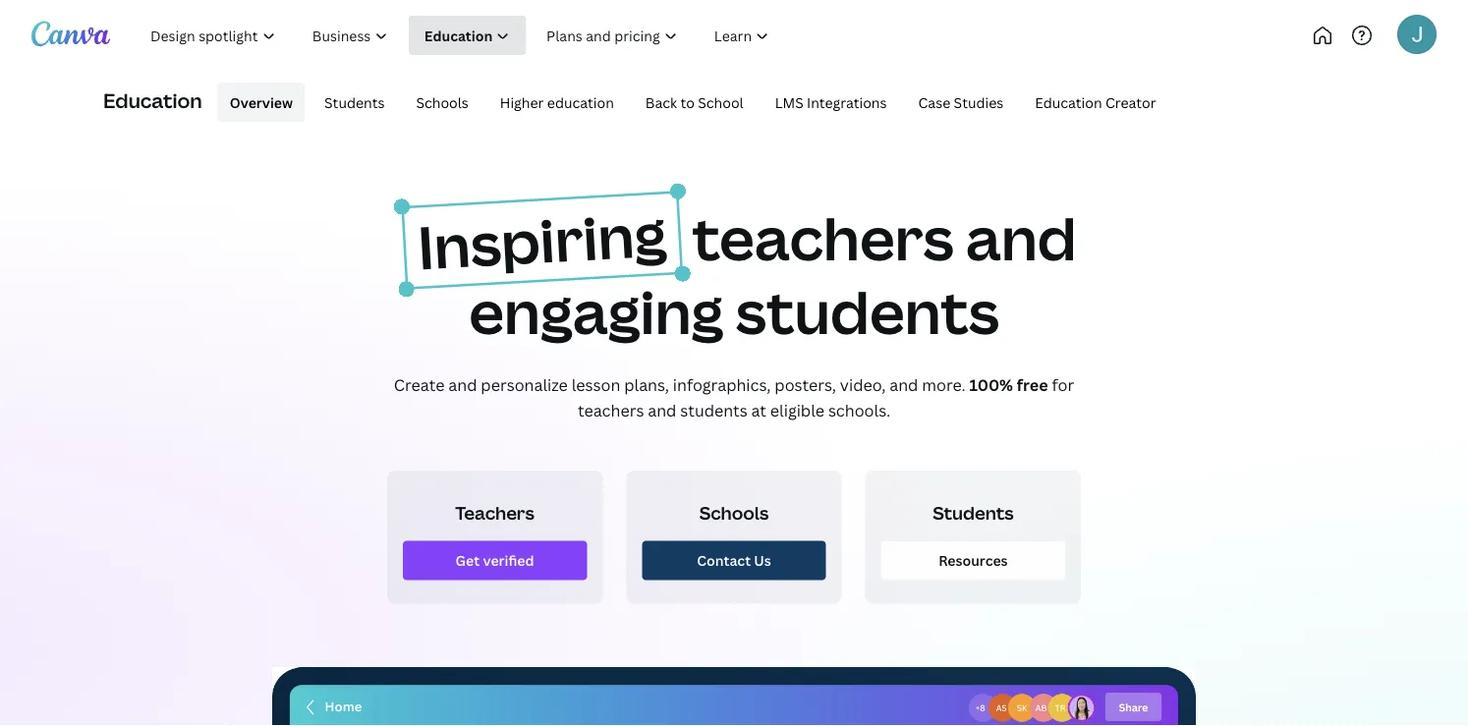 Task type: locate. For each thing, give the bounding box(es) containing it.
case studies link
[[907, 83, 1016, 122]]

0 vertical spatial schools
[[416, 93, 469, 111]]

create
[[394, 375, 445, 396]]

for
[[1052, 375, 1075, 396]]

higher education
[[500, 93, 614, 111]]

education
[[103, 86, 202, 113], [1035, 93, 1103, 111]]

overview link
[[218, 83, 305, 122]]

0 horizontal spatial education
[[103, 86, 202, 113]]

0 vertical spatial students
[[324, 93, 385, 111]]

1 horizontal spatial schools
[[700, 502, 769, 526]]

100%
[[970, 375, 1014, 396]]

and inside for teachers and students at eligible schools.
[[648, 400, 677, 421]]

1 vertical spatial students
[[933, 502, 1014, 526]]

teachers
[[693, 198, 954, 278], [578, 400, 644, 421]]

1 vertical spatial students
[[681, 400, 748, 421]]

schools
[[416, 93, 469, 111], [700, 502, 769, 526]]

free
[[1017, 375, 1048, 396]]

1 horizontal spatial education
[[1035, 93, 1103, 111]]

students
[[736, 271, 1000, 351], [681, 400, 748, 421]]

0 horizontal spatial schools
[[416, 93, 469, 111]]

1 vertical spatial teachers
[[578, 400, 644, 421]]

infographics,
[[673, 375, 771, 396]]

1 vertical spatial schools
[[700, 502, 769, 526]]

plans,
[[624, 375, 669, 396]]

menu bar
[[210, 83, 1168, 122]]

back to school link
[[634, 83, 756, 122]]

education
[[547, 93, 614, 111]]

0 horizontal spatial teachers
[[578, 400, 644, 421]]

school
[[698, 93, 744, 111]]

back to school
[[646, 93, 744, 111]]

students down create and personalize lesson plans, infographics, posters, video, and more. 100% free
[[681, 400, 748, 421]]

lesson
[[572, 375, 621, 396]]

teachers inside for teachers and students at eligible schools.
[[578, 400, 644, 421]]

higher
[[500, 93, 544, 111]]

and
[[966, 198, 1077, 278], [449, 375, 477, 396], [890, 375, 919, 396], [648, 400, 677, 421]]

0 horizontal spatial students
[[324, 93, 385, 111]]

for teachers and students at eligible schools.
[[578, 375, 1075, 421]]

1 horizontal spatial teachers
[[693, 198, 954, 278]]

education for education
[[103, 86, 202, 113]]

students up video,
[[736, 271, 1000, 351]]

students
[[324, 93, 385, 111], [933, 502, 1014, 526]]

personalize
[[481, 375, 568, 396]]

more.
[[922, 375, 966, 396]]

video,
[[840, 375, 886, 396]]

education inside "link"
[[1035, 93, 1103, 111]]

education creator link
[[1024, 83, 1168, 122]]

0 vertical spatial teachers
[[693, 198, 954, 278]]



Task type: vqa. For each thing, say whether or not it's contained in the screenshot.
'Case Studies'
yes



Task type: describe. For each thing, give the bounding box(es) containing it.
case studies
[[919, 93, 1004, 111]]

studies
[[954, 93, 1004, 111]]

at
[[752, 400, 767, 421]]

0 vertical spatial students
[[736, 271, 1000, 351]]

engaging students
[[469, 271, 1000, 351]]

teachers
[[455, 502, 535, 526]]

menu bar containing overview
[[210, 83, 1168, 122]]

overview
[[230, 93, 293, 111]]

students link
[[313, 83, 397, 122]]

top level navigation element
[[134, 16, 853, 55]]

schools.
[[829, 400, 891, 421]]

engaging
[[469, 271, 724, 351]]

integrations
[[807, 93, 887, 111]]

lms integrations link
[[763, 83, 899, 122]]

create and personalize lesson plans, infographics, posters, video, and more. 100% free
[[394, 375, 1048, 396]]

teachers and
[[693, 198, 1077, 278]]

eligible
[[771, 400, 825, 421]]

posters,
[[775, 375, 837, 396]]

education for education creator
[[1035, 93, 1103, 111]]

1 horizontal spatial students
[[933, 502, 1014, 526]]

lms integrations
[[775, 93, 887, 111]]

creator
[[1106, 93, 1157, 111]]

inspiring
[[416, 193, 669, 287]]

case
[[919, 93, 951, 111]]

back
[[646, 93, 677, 111]]

higher education link
[[488, 83, 626, 122]]

students inside menu bar
[[324, 93, 385, 111]]

to
[[681, 93, 695, 111]]

education creator
[[1035, 93, 1157, 111]]

lms
[[775, 93, 804, 111]]

students inside for teachers and students at eligible schools.
[[681, 400, 748, 421]]

schools link
[[404, 83, 481, 122]]



